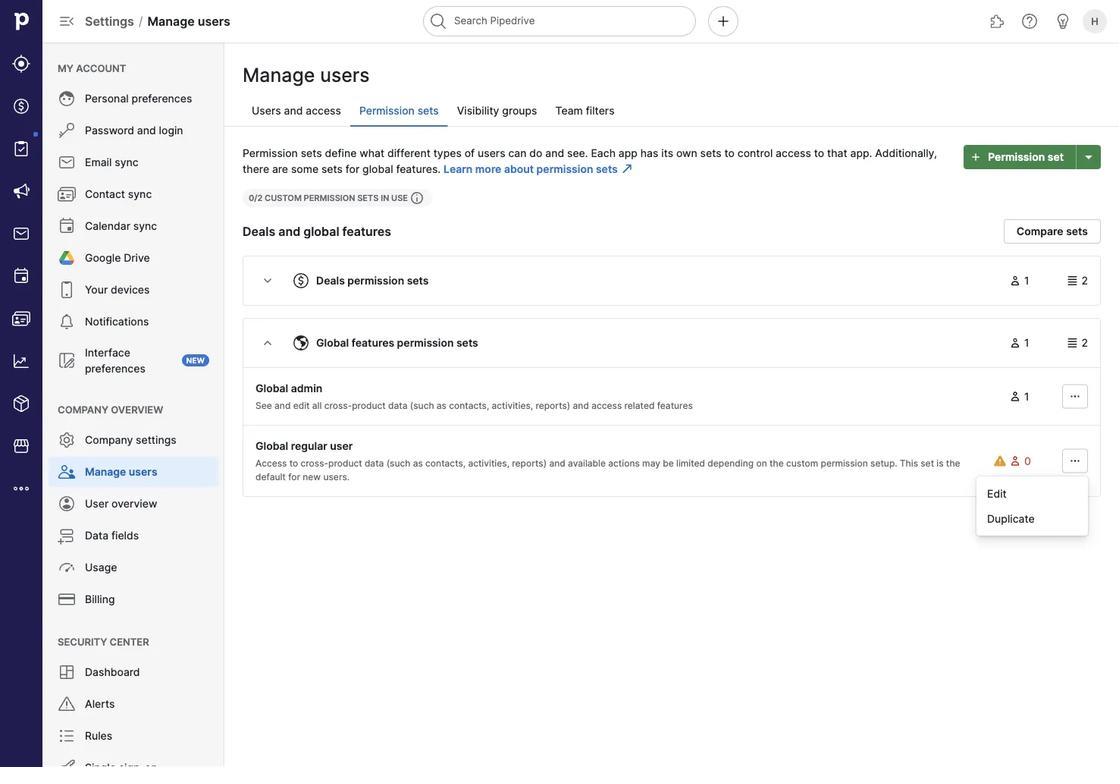 Task type: describe. For each thing, give the bounding box(es) containing it.
access
[[256, 458, 287, 469]]

1 for global features permission sets
[[1025, 336, 1030, 349]]

sets right own
[[701, 146, 722, 159]]

activities, inside global regular user access to cross-product data (such as contacts, activities, reports) and available actions may be limited depending on the custom permission setup. this set is the default for new users.
[[468, 458, 510, 469]]

additionally,
[[876, 146, 938, 159]]

global inside permission sets define what different types of users can do and see. each app has its own sets to control access to that app. additionally, there are some sets for global features.
[[363, 162, 393, 175]]

billing
[[85, 593, 115, 606]]

and right see
[[275, 400, 291, 411]]

product inside global regular user access to cross-product data (such as contacts, activities, reports) and available actions may be limited depending on the custom permission setup. this set is the default for new users.
[[329, 458, 362, 469]]

settings
[[136, 434, 177, 446]]

use
[[392, 193, 408, 203]]

permission up global admin see and edit all cross-product data (such as contacts, activities, reports) and access related features
[[397, 336, 454, 349]]

sets up global features permission sets
[[407, 274, 429, 287]]

marketplace image
[[12, 437, 30, 455]]

own
[[677, 146, 698, 159]]

add permission set image
[[1080, 151, 1099, 163]]

color warning image
[[995, 455, 1007, 467]]

for inside global regular user access to cross-product data (such as contacts, activities, reports) and available actions may be limited depending on the custom permission setup. this set is the default for new users.
[[288, 472, 300, 483]]

and inside permission sets define what different types of users can do and see. each app has its own sets to control access to that app. additionally, there are some sets for global features.
[[546, 146, 565, 159]]

reports) inside global regular user access to cross-product data (such as contacts, activities, reports) and available actions may be limited depending on the custom permission setup. this set is the default for new users.
[[512, 458, 547, 469]]

color undefined image for user overview
[[58, 495, 76, 513]]

interface
[[85, 346, 130, 359]]

google drive link
[[49, 243, 219, 273]]

h button
[[1080, 6, 1111, 36]]

color undefined image for calendar sync
[[58, 217, 76, 235]]

actions image
[[1067, 390, 1085, 402]]

of
[[465, 146, 475, 159]]

preferences for interface
[[85, 362, 146, 375]]

compare sets
[[1017, 225, 1089, 238]]

0 horizontal spatial color primary image
[[411, 192, 423, 204]]

to inside global regular user access to cross-product data (such as contacts, activities, reports) and available actions may be limited depending on the custom permission setup. this set is the default for new users.
[[290, 458, 298, 469]]

overview for company overview
[[111, 404, 163, 415]]

learn
[[444, 162, 473, 175]]

manage inside menu item
[[85, 465, 126, 478]]

edit
[[988, 487, 1007, 500]]

menu toggle image
[[58, 12, 76, 30]]

fields
[[111, 529, 139, 542]]

0 vertical spatial features
[[343, 224, 391, 239]]

permission inside global regular user access to cross-product data (such as contacts, activities, reports) and available actions may be limited depending on the custom permission setup. this set is the default for new users.
[[821, 458, 869, 469]]

manage users link
[[49, 457, 219, 487]]

15 color undefined image from the top
[[58, 759, 76, 767]]

user
[[330, 439, 353, 452]]

sets up global admin see and edit all cross-product data (such as contacts, activities, reports) and access related features
[[457, 336, 479, 349]]

learn more about permission sets
[[444, 162, 618, 175]]

color undefined image for password and login
[[58, 121, 76, 140]]

actions
[[609, 458, 640, 469]]

account
[[76, 62, 126, 74]]

1 the from the left
[[770, 458, 784, 469]]

1 horizontal spatial to
[[725, 146, 735, 159]]

color negative image
[[1010, 455, 1022, 467]]

rules
[[85, 729, 112, 742]]

permission sets
[[360, 104, 439, 117]]

reports) inside global admin see and edit all cross-product data (such as contacts, activities, reports) and access related features
[[536, 400, 571, 411]]

product inside global admin see and edit all cross-product data (such as contacts, activities, reports) and access related features
[[352, 400, 386, 411]]

deals and global features
[[243, 224, 391, 239]]

0 vertical spatial access
[[306, 104, 341, 117]]

color undefined image for billing
[[58, 590, 76, 608]]

is
[[937, 458, 944, 469]]

related
[[625, 400, 655, 411]]

sets down define
[[322, 162, 343, 175]]

1 for deals permission sets
[[1025, 274, 1030, 287]]

0/2 custom permission sets in use
[[249, 193, 408, 203]]

your devices
[[85, 283, 150, 296]]

more image
[[12, 479, 30, 498]]

permission set
[[989, 151, 1064, 163]]

see
[[256, 400, 272, 411]]

about
[[504, 162, 534, 175]]

contacts, inside global regular user access to cross-product data (such as contacts, activities, reports) and available actions may be limited depending on the custom permission setup. this set is the default for new users.
[[426, 458, 466, 469]]

color undefined image for interface preferences
[[58, 351, 76, 369]]

products image
[[12, 395, 30, 413]]

as inside global regular user access to cross-product data (such as contacts, activities, reports) and available actions may be limited depending on the custom permission setup. this set is the default for new users.
[[413, 458, 423, 469]]

email
[[85, 156, 112, 169]]

sync for contact sync
[[128, 188, 152, 201]]

2 for global features permission sets
[[1082, 336, 1089, 349]]

insights image
[[12, 352, 30, 370]]

and inside global regular user access to cross-product data (such as contacts, activities, reports) and available actions may be limited depending on the custom permission setup. this set is the default for new users.
[[550, 458, 566, 469]]

security center
[[58, 636, 149, 648]]

billing link
[[49, 584, 219, 615]]

that
[[828, 146, 848, 159]]

email sync link
[[49, 147, 219, 178]]

filters
[[586, 104, 615, 117]]

your devices link
[[49, 275, 219, 305]]

overview for user overview
[[112, 497, 157, 510]]

deals image
[[12, 97, 30, 115]]

permission for permission sets
[[360, 104, 415, 117]]

data fields
[[85, 529, 139, 542]]

permission down see.
[[537, 162, 594, 175]]

global for global features permission sets
[[316, 336, 349, 349]]

default
[[256, 472, 286, 483]]

personal preferences
[[85, 92, 192, 105]]

color undefined image for data fields
[[58, 527, 76, 545]]

global features permission sets
[[316, 336, 479, 349]]

all
[[312, 400, 322, 411]]

0
[[1025, 454, 1032, 467]]

color undefined image for manage users
[[58, 463, 76, 481]]

as inside global admin see and edit all cross-product data (such as contacts, activities, reports) and access related features
[[437, 400, 447, 411]]

sets up different
[[418, 104, 439, 117]]

new
[[303, 472, 321, 483]]

1 vertical spatial features
[[352, 336, 395, 349]]

available
[[568, 458, 606, 469]]

visibility
[[457, 104, 500, 117]]

quick help image
[[1021, 12, 1039, 30]]

dashboard
[[85, 666, 140, 679]]

(such inside global regular user access to cross-product data (such as contacts, activities, reports) and available actions may be limited depending on the custom permission setup. this set is the default for new users.
[[387, 458, 411, 469]]

actions image
[[1067, 455, 1085, 467]]

devices
[[111, 283, 150, 296]]

can
[[509, 146, 527, 159]]

this
[[900, 458, 919, 469]]

access inside global admin see and edit all cross-product data (such as contacts, activities, reports) and access related features
[[592, 400, 622, 411]]

password
[[85, 124, 134, 137]]

google
[[85, 252, 121, 264]]

set inside global regular user access to cross-product data (such as contacts, activities, reports) and available actions may be limited depending on the custom permission setup. this set is the default for new users.
[[921, 458, 935, 469]]

interface preferences
[[85, 346, 146, 375]]

settings
[[85, 14, 134, 28]]

sets down each
[[596, 162, 618, 175]]

settings / manage users
[[85, 14, 230, 28]]

(such inside global admin see and edit all cross-product data (such as contacts, activities, reports) and access related features
[[410, 400, 434, 411]]

and up available at the bottom of page
[[573, 400, 589, 411]]

depending
[[708, 458, 754, 469]]

company for company overview
[[58, 404, 109, 415]]

company settings link
[[49, 425, 219, 455]]

custom inside global regular user access to cross-product data (such as contacts, activities, reports) and available actions may be limited depending on the custom permission setup. this set is the default for new users.
[[787, 458, 819, 469]]

0 vertical spatial manage users
[[243, 64, 370, 86]]

users inside permission sets define what different types of users can do and see. each app has its own sets to control access to that app. additionally, there are some sets for global features.
[[478, 146, 506, 159]]

be
[[663, 458, 674, 469]]

center
[[110, 636, 149, 648]]

are
[[272, 162, 288, 175]]

team filters
[[556, 104, 615, 117]]

security
[[58, 636, 107, 648]]

users right / on the top left of the page
[[198, 14, 230, 28]]

sales inbox image
[[12, 225, 30, 243]]

sales assistant image
[[1055, 12, 1073, 30]]

there
[[243, 162, 269, 175]]

company overview
[[58, 404, 163, 415]]

google drive
[[85, 252, 150, 264]]

1 vertical spatial manage
[[243, 64, 315, 86]]

permission for permission set
[[989, 151, 1046, 163]]

color primary inverted image
[[967, 151, 986, 163]]

manage users inside menu item
[[85, 465, 157, 478]]

2 the from the left
[[947, 458, 961, 469]]

do
[[530, 146, 543, 159]]

dashboard link
[[49, 657, 219, 687]]

password and login
[[85, 124, 183, 137]]

password and login link
[[49, 115, 219, 146]]



Task type: vqa. For each thing, say whether or not it's contained in the screenshot.
the topmost the users
no



Task type: locate. For each thing, give the bounding box(es) containing it.
1 vertical spatial access
[[776, 146, 812, 159]]

2 vertical spatial access
[[592, 400, 622, 411]]

regular
[[291, 439, 328, 452]]

preferences up login
[[132, 92, 192, 105]]

expand image
[[259, 275, 277, 287]]

cross- up new
[[301, 458, 329, 469]]

cross- inside global regular user access to cross-product data (such as contacts, activities, reports) and available actions may be limited depending on the custom permission setup. this set is the default for new users.
[[301, 458, 329, 469]]

compare
[[1017, 225, 1064, 238]]

usage link
[[49, 552, 219, 583]]

contact
[[85, 188, 125, 201]]

color undefined image for personal preferences
[[58, 90, 76, 108]]

1 vertical spatial product
[[329, 458, 362, 469]]

contacts image
[[12, 310, 30, 328]]

color undefined image for alerts
[[58, 695, 76, 713]]

access up define
[[306, 104, 341, 117]]

0 horizontal spatial deals
[[243, 224, 276, 239]]

users up more
[[478, 146, 506, 159]]

preferences down interface
[[85, 362, 146, 375]]

in
[[381, 193, 389, 203]]

for inside permission sets define what different types of users can do and see. each app has its own sets to control access to that app. additionally, there are some sets for global features.
[[346, 162, 360, 175]]

1 horizontal spatial deals
[[316, 274, 345, 287]]

calendar sync
[[85, 220, 157, 233]]

0 horizontal spatial custom
[[265, 193, 302, 203]]

to left that
[[815, 146, 825, 159]]

permission inside 'permission set' button
[[989, 151, 1046, 163]]

users up the users and access
[[320, 64, 370, 86]]

global inside global regular user access to cross-product data (such as contacts, activities, reports) and available actions may be limited depending on the custom permission setup. this set is the default for new users.
[[256, 439, 288, 452]]

deals down 0/2
[[243, 224, 276, 239]]

on
[[757, 458, 768, 469]]

color undefined image inside the calendar sync link
[[58, 217, 76, 235]]

1 vertical spatial overview
[[112, 497, 157, 510]]

0 vertical spatial global
[[363, 162, 393, 175]]

manage up users at top left
[[243, 64, 315, 86]]

color undefined image for rules
[[58, 727, 76, 745]]

color undefined image right the marketplace icon
[[58, 431, 76, 449]]

0 vertical spatial sync
[[115, 156, 139, 169]]

1 vertical spatial color primary image
[[1067, 337, 1079, 349]]

to left control at the top right
[[725, 146, 735, 159]]

visibility groups
[[457, 104, 538, 117]]

color undefined image left 'calendar'
[[58, 217, 76, 235]]

activities image
[[12, 267, 30, 285]]

1 horizontal spatial for
[[346, 162, 360, 175]]

each
[[591, 146, 616, 159]]

color undefined image inside manage users link
[[58, 463, 76, 481]]

data inside global regular user access to cross-product data (such as contacts, activities, reports) and available actions may be limited depending on the custom permission setup. this set is the default for new users.
[[365, 458, 384, 469]]

global down 0/2 custom permission sets in use
[[304, 224, 340, 239]]

leads image
[[12, 55, 30, 73]]

calendar
[[85, 220, 130, 233]]

2 vertical spatial 1
[[1025, 390, 1030, 403]]

1 horizontal spatial color primary image
[[1067, 337, 1079, 349]]

1 vertical spatial manage users
[[85, 465, 157, 478]]

3 1 from the top
[[1025, 390, 1030, 403]]

permission up global features permission sets
[[348, 274, 405, 287]]

color undefined image left user
[[58, 495, 76, 513]]

features down deals permission sets
[[352, 336, 395, 349]]

color undefined image left alerts
[[58, 695, 76, 713]]

see.
[[567, 146, 588, 159]]

admin
[[291, 382, 323, 395]]

9 color undefined image from the top
[[58, 431, 76, 449]]

1 vertical spatial (such
[[387, 458, 411, 469]]

sets right compare
[[1067, 225, 1089, 238]]

0 vertical spatial set
[[1048, 151, 1064, 163]]

collapse image
[[259, 337, 277, 349]]

company for company settings
[[85, 434, 133, 446]]

permission left setup.
[[821, 458, 869, 469]]

color undefined image inside the your devices link
[[58, 281, 76, 299]]

global for global regular user access to cross-product data (such as contacts, activities, reports) and available actions may be limited depending on the custom permission setup. this set is the default for new users.
[[256, 439, 288, 452]]

set left add permission set icon
[[1048, 151, 1064, 163]]

color undefined image for email sync
[[58, 153, 76, 171]]

color undefined image left password
[[58, 121, 76, 140]]

overview up company settings link
[[111, 404, 163, 415]]

color undefined image left usage
[[58, 558, 76, 577]]

features
[[343, 224, 391, 239], [352, 336, 395, 349], [658, 400, 693, 411]]

notifications
[[85, 315, 149, 328]]

custom right 0/2
[[265, 193, 302, 203]]

0 vertical spatial contacts,
[[449, 400, 490, 411]]

1 horizontal spatial custom
[[787, 458, 819, 469]]

may
[[643, 458, 661, 469]]

sets left the in
[[358, 193, 379, 203]]

0 horizontal spatial as
[[413, 458, 423, 469]]

learn more about permission sets link
[[444, 162, 618, 175]]

contact sync
[[85, 188, 152, 201]]

1 horizontal spatial manage users
[[243, 64, 370, 86]]

manage
[[148, 14, 195, 28], [243, 64, 315, 86], [85, 465, 126, 478]]

features.
[[396, 162, 441, 175]]

2 1 from the top
[[1025, 336, 1030, 349]]

sync for email sync
[[115, 156, 139, 169]]

1 horizontal spatial as
[[437, 400, 447, 411]]

color undefined image right contacts icon
[[58, 313, 76, 331]]

some
[[291, 162, 319, 175]]

product up the user
[[352, 400, 386, 411]]

features inside global admin see and edit all cross-product data (such as contacts, activities, reports) and access related features
[[658, 400, 693, 411]]

color undefined image right more "icon"
[[58, 463, 76, 481]]

2 up actions icon
[[1082, 336, 1089, 349]]

1 vertical spatial sync
[[128, 188, 152, 201]]

0 vertical spatial deals
[[243, 224, 276, 239]]

limited
[[677, 458, 706, 469]]

12 color undefined image from the top
[[58, 558, 76, 577]]

2 horizontal spatial access
[[776, 146, 812, 159]]

groups
[[502, 104, 538, 117]]

h
[[1092, 15, 1099, 27]]

color undefined image inside notifications link
[[58, 313, 76, 331]]

permission
[[537, 162, 594, 175], [304, 193, 355, 203], [348, 274, 405, 287], [397, 336, 454, 349], [821, 458, 869, 469]]

color undefined image inside personal preferences link
[[58, 90, 76, 108]]

sync up drive
[[133, 220, 157, 233]]

0 vertical spatial for
[[346, 162, 360, 175]]

1 horizontal spatial global
[[363, 162, 393, 175]]

color undefined image inside rules link
[[58, 727, 76, 745]]

edit
[[293, 400, 310, 411]]

1 vertical spatial custom
[[787, 458, 819, 469]]

new
[[187, 356, 205, 365]]

contacts, inside global admin see and edit all cross-product data (such as contacts, activities, reports) and access related features
[[449, 400, 490, 411]]

users up user overview link
[[129, 465, 157, 478]]

color undefined image
[[58, 90, 76, 108], [58, 153, 76, 171], [58, 185, 76, 203], [58, 217, 76, 235], [58, 249, 76, 267], [58, 281, 76, 299], [58, 313, 76, 331], [58, 351, 76, 369], [58, 431, 76, 449], [58, 463, 76, 481], [58, 527, 76, 545], [58, 558, 76, 577], [58, 590, 76, 608], [58, 695, 76, 713], [58, 759, 76, 767]]

8 color undefined image from the top
[[58, 351, 76, 369]]

(such
[[410, 400, 434, 411], [387, 458, 411, 469]]

1 vertical spatial 2
[[1082, 336, 1089, 349]]

alerts
[[85, 698, 115, 711]]

1 vertical spatial global
[[304, 224, 340, 239]]

permission sets define what different types of users can do and see. each app has its own sets to control access to that app. additionally, there are some sets for global features.
[[243, 146, 938, 175]]

control
[[738, 146, 773, 159]]

1 vertical spatial for
[[288, 472, 300, 483]]

0 vertical spatial (such
[[410, 400, 434, 411]]

color undefined image
[[58, 121, 76, 140], [12, 140, 30, 158], [58, 495, 76, 513], [58, 663, 76, 681], [58, 727, 76, 745]]

global for global admin see and edit all cross-product data (such as contacts, activities, reports) and access related features
[[256, 382, 288, 395]]

user overview
[[85, 497, 157, 510]]

and left available at the bottom of page
[[550, 458, 566, 469]]

1 vertical spatial data
[[365, 458, 384, 469]]

6 color undefined image from the top
[[58, 281, 76, 299]]

for left new
[[288, 472, 300, 483]]

deals down the "deals and global features"
[[316, 274, 345, 287]]

color undefined image left contact
[[58, 185, 76, 203]]

1 horizontal spatial set
[[1048, 151, 1064, 163]]

2 down compare sets 'button'
[[1082, 274, 1089, 287]]

0 vertical spatial global
[[316, 336, 349, 349]]

2 color undefined image from the top
[[58, 153, 76, 171]]

user
[[85, 497, 109, 510]]

product up users.
[[329, 458, 362, 469]]

menu containing personal preferences
[[42, 42, 225, 767]]

1 2 from the top
[[1082, 274, 1089, 287]]

activities, inside global admin see and edit all cross-product data (such as contacts, activities, reports) and access related features
[[492, 400, 533, 411]]

2 vertical spatial global
[[256, 439, 288, 452]]

color undefined image inside company settings link
[[58, 431, 76, 449]]

2 2 from the top
[[1082, 336, 1089, 349]]

color undefined image left interface
[[58, 351, 76, 369]]

0 horizontal spatial to
[[290, 458, 298, 469]]

manage users menu item
[[42, 457, 225, 487]]

color undefined image inside alerts link
[[58, 695, 76, 713]]

manage up user
[[85, 465, 126, 478]]

app
[[619, 146, 638, 159]]

0 vertical spatial data
[[388, 400, 408, 411]]

calendar sync link
[[49, 211, 219, 241]]

users
[[252, 104, 281, 117]]

cross- right all on the bottom left
[[324, 400, 352, 411]]

reports)
[[536, 400, 571, 411], [512, 458, 547, 469]]

and down 0/2 custom permission sets in use
[[279, 224, 301, 239]]

sets up some
[[301, 146, 322, 159]]

and left login
[[137, 124, 156, 137]]

custom right on
[[787, 458, 819, 469]]

team
[[556, 104, 583, 117]]

3 color undefined image from the top
[[58, 185, 76, 203]]

more
[[476, 162, 502, 175]]

global inside global admin see and edit all cross-product data (such as contacts, activities, reports) and access related features
[[256, 382, 288, 395]]

2 for deals permission sets
[[1082, 274, 1089, 287]]

rules link
[[49, 721, 219, 751]]

1 vertical spatial company
[[85, 434, 133, 446]]

color undefined image down deals image
[[12, 140, 30, 158]]

1 vertical spatial cross-
[[301, 458, 329, 469]]

color undefined image left the rules
[[58, 727, 76, 745]]

the right is
[[947, 458, 961, 469]]

users.
[[324, 472, 350, 483]]

0 vertical spatial reports)
[[536, 400, 571, 411]]

personal
[[85, 92, 129, 105]]

color undefined image left google
[[58, 249, 76, 267]]

and
[[284, 104, 303, 117], [137, 124, 156, 137], [546, 146, 565, 159], [279, 224, 301, 239], [275, 400, 291, 411], [573, 400, 589, 411], [550, 458, 566, 469]]

manage users
[[243, 64, 370, 86], [85, 465, 157, 478]]

0 vertical spatial manage
[[148, 14, 195, 28]]

13 color undefined image from the top
[[58, 590, 76, 608]]

company
[[58, 404, 109, 415], [85, 434, 133, 446]]

global up see
[[256, 382, 288, 395]]

permission up the "deals and global features"
[[304, 193, 355, 203]]

as
[[437, 400, 447, 411], [413, 458, 423, 469]]

sync for calendar sync
[[133, 220, 157, 233]]

what
[[360, 146, 385, 159]]

1 vertical spatial reports)
[[512, 458, 547, 469]]

color undefined image for usage
[[58, 558, 76, 577]]

reports) left available at the bottom of page
[[512, 458, 547, 469]]

color primary image
[[621, 163, 633, 175], [292, 272, 310, 290], [1010, 275, 1022, 287], [1067, 275, 1079, 287], [292, 334, 310, 352], [1010, 337, 1022, 349], [1010, 390, 1022, 402]]

permission up what
[[360, 104, 415, 117]]

0 vertical spatial activities,
[[492, 400, 533, 411]]

color undefined image for contact sync
[[58, 185, 76, 203]]

1 horizontal spatial the
[[947, 458, 961, 469]]

its
[[662, 146, 674, 159]]

2 vertical spatial features
[[658, 400, 693, 411]]

0 horizontal spatial access
[[306, 104, 341, 117]]

reports) up available at the bottom of page
[[536, 400, 571, 411]]

company up company settings
[[58, 404, 109, 415]]

2 horizontal spatial permission
[[989, 151, 1046, 163]]

users inside menu item
[[129, 465, 157, 478]]

campaigns image
[[12, 182, 30, 200]]

0 vertical spatial product
[[352, 400, 386, 411]]

email sync
[[85, 156, 139, 169]]

0 vertical spatial company
[[58, 404, 109, 415]]

activities,
[[492, 400, 533, 411], [468, 458, 510, 469]]

manage right / on the top left of the page
[[148, 14, 195, 28]]

color undefined image left the billing
[[58, 590, 76, 608]]

data inside global admin see and edit all cross-product data (such as contacts, activities, reports) and access related features
[[388, 400, 408, 411]]

2 vertical spatial sync
[[133, 220, 157, 233]]

sets
[[418, 104, 439, 117], [301, 146, 322, 159], [701, 146, 722, 159], [322, 162, 343, 175], [596, 162, 618, 175], [358, 193, 379, 203], [1067, 225, 1089, 238], [407, 274, 429, 287], [457, 336, 479, 349]]

color undefined image down my
[[58, 90, 76, 108]]

users
[[198, 14, 230, 28], [320, 64, 370, 86], [478, 146, 506, 159], [129, 465, 157, 478]]

4 color undefined image from the top
[[58, 217, 76, 235]]

color undefined image for google drive
[[58, 249, 76, 267]]

custom
[[265, 193, 302, 203], [787, 458, 819, 469]]

set left is
[[921, 458, 935, 469]]

global up admin
[[316, 336, 349, 349]]

11 color undefined image from the top
[[58, 527, 76, 545]]

1 vertical spatial activities,
[[468, 458, 510, 469]]

0 horizontal spatial set
[[921, 458, 935, 469]]

0 vertical spatial 1
[[1025, 274, 1030, 287]]

notifications link
[[49, 307, 219, 337]]

color primary image
[[411, 192, 423, 204], [1067, 337, 1079, 349]]

duplicate
[[988, 512, 1035, 525]]

5 color undefined image from the top
[[58, 249, 76, 267]]

1 horizontal spatial data
[[388, 400, 408, 411]]

1 vertical spatial 1
[[1025, 336, 1030, 349]]

1 vertical spatial as
[[413, 458, 423, 469]]

1 vertical spatial deals
[[316, 274, 345, 287]]

2 horizontal spatial manage
[[243, 64, 315, 86]]

1 color undefined image from the top
[[58, 90, 76, 108]]

quick add image
[[715, 12, 733, 30]]

deals for deals permission sets
[[316, 274, 345, 287]]

0 vertical spatial 2
[[1082, 274, 1089, 287]]

preferences for personal
[[132, 92, 192, 105]]

permission right color primary inverted icon
[[989, 151, 1046, 163]]

0 vertical spatial color primary image
[[411, 192, 423, 204]]

to
[[725, 146, 735, 159], [815, 146, 825, 159], [290, 458, 298, 469]]

1
[[1025, 274, 1030, 287], [1025, 336, 1030, 349], [1025, 390, 1030, 403]]

1 vertical spatial set
[[921, 458, 935, 469]]

color undefined image for company settings
[[58, 431, 76, 449]]

features down the in
[[343, 224, 391, 239]]

0 horizontal spatial manage
[[85, 465, 126, 478]]

global regular user access to cross-product data (such as contacts, activities, reports) and available actions may be limited depending on the custom permission setup. this set is the default for new users.
[[256, 439, 961, 483]]

0 horizontal spatial for
[[288, 472, 300, 483]]

color undefined image left your
[[58, 281, 76, 299]]

personal preferences link
[[49, 83, 219, 114]]

my account
[[58, 62, 126, 74]]

color undefined image down rules link
[[58, 759, 76, 767]]

1 horizontal spatial permission
[[360, 104, 415, 117]]

color undefined image for notifications
[[58, 313, 76, 331]]

sync right email
[[115, 156, 139, 169]]

color undefined image inside google drive link
[[58, 249, 76, 267]]

the right on
[[770, 458, 784, 469]]

color primary image up actions icon
[[1067, 337, 1079, 349]]

global up access
[[256, 439, 288, 452]]

color undefined image inside the dashboard link
[[58, 663, 76, 681]]

10 color undefined image from the top
[[58, 463, 76, 481]]

alerts link
[[49, 689, 219, 719]]

1 1 from the top
[[1025, 274, 1030, 287]]

color undefined image inside user overview link
[[58, 495, 76, 513]]

color undefined image inside the email sync link
[[58, 153, 76, 171]]

permission for permission sets define what different types of users can do and see. each app has its own sets to control access to that app. additionally, there are some sets for global features.
[[243, 146, 298, 159]]

0 horizontal spatial permission
[[243, 146, 298, 159]]

for down define
[[346, 162, 360, 175]]

1 vertical spatial contacts,
[[426, 458, 466, 469]]

color undefined image inside data fields link
[[58, 527, 76, 545]]

0 horizontal spatial data
[[365, 458, 384, 469]]

1 vertical spatial preferences
[[85, 362, 146, 375]]

0 horizontal spatial global
[[304, 224, 340, 239]]

0 vertical spatial as
[[437, 400, 447, 411]]

cross- inside global admin see and edit all cross-product data (such as contacts, activities, reports) and access related features
[[324, 400, 352, 411]]

set inside 'permission set' button
[[1048, 151, 1064, 163]]

overview up data fields link
[[112, 497, 157, 510]]

deals for deals and global features
[[243, 224, 276, 239]]

setup.
[[871, 458, 898, 469]]

0 vertical spatial cross-
[[324, 400, 352, 411]]

2 vertical spatial manage
[[85, 465, 126, 478]]

access left related
[[592, 400, 622, 411]]

for
[[346, 162, 360, 175], [288, 472, 300, 483]]

/
[[139, 14, 143, 28]]

permission set button
[[964, 145, 1077, 169]]

and right users at top left
[[284, 104, 303, 117]]

color undefined image inside usage link
[[58, 558, 76, 577]]

define
[[325, 146, 357, 159]]

access inside permission sets define what different types of users can do and see. each app has its own sets to control access to that app. additionally, there are some sets for global features.
[[776, 146, 812, 159]]

0 vertical spatial custom
[[265, 193, 302, 203]]

0 vertical spatial overview
[[111, 404, 163, 415]]

manage users up user overview
[[85, 465, 157, 478]]

color undefined image left the data in the left of the page
[[58, 527, 76, 545]]

0 horizontal spatial manage users
[[85, 465, 157, 478]]

sync down the email sync link
[[128, 188, 152, 201]]

color primary image right the use
[[411, 192, 423, 204]]

7 color undefined image from the top
[[58, 313, 76, 331]]

Search Pipedrive field
[[423, 6, 696, 36]]

home image
[[10, 10, 33, 33]]

14 color undefined image from the top
[[58, 695, 76, 713]]

color undefined image inside billing link
[[58, 590, 76, 608]]

color undefined image down security
[[58, 663, 76, 681]]

set
[[1048, 151, 1064, 163], [921, 458, 935, 469]]

0 horizontal spatial the
[[770, 458, 784, 469]]

1 horizontal spatial access
[[592, 400, 622, 411]]

sets inside compare sets 'button'
[[1067, 225, 1089, 238]]

features right related
[[658, 400, 693, 411]]

color undefined image inside "contact sync" link
[[58, 185, 76, 203]]

access right control at the top right
[[776, 146, 812, 159]]

permission up are
[[243, 146, 298, 159]]

color undefined image inside password and login link
[[58, 121, 76, 140]]

global down what
[[363, 162, 393, 175]]

manage users up the users and access
[[243, 64, 370, 86]]

permission inside permission sets define what different types of users can do and see. each app has its own sets to control access to that app. additionally, there are some sets for global features.
[[243, 146, 298, 159]]

0 vertical spatial preferences
[[132, 92, 192, 105]]

to right access
[[290, 458, 298, 469]]

2 horizontal spatial to
[[815, 146, 825, 159]]

company down company overview
[[85, 434, 133, 446]]

1 horizontal spatial manage
[[148, 14, 195, 28]]

color undefined image left email
[[58, 153, 76, 171]]

drive
[[124, 252, 150, 264]]

color undefined image for dashboard
[[58, 663, 76, 681]]

and right do
[[546, 146, 565, 159]]

1 vertical spatial global
[[256, 382, 288, 395]]

color undefined image for your devices
[[58, 281, 76, 299]]

usage
[[85, 561, 117, 574]]

menu
[[0, 0, 42, 767], [42, 42, 225, 767]]



